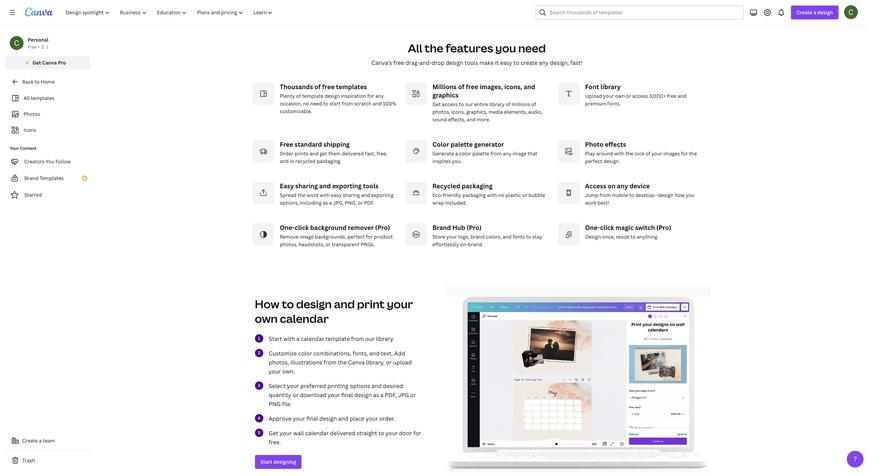 Task type: vqa. For each thing, say whether or not it's contained in the screenshot.
Thousands of free templates image
yes



Task type: describe. For each thing, give the bounding box(es) containing it.
of right millions
[[458, 83, 465, 91]]

get inside the millions of free images, icons, and graphics get access to our entire library of millions of photos, icons, graphics, media elements, audio, sound effects, and more.
[[433, 101, 441, 108]]

canva inside button
[[42, 59, 57, 66]]

one-click magic switch (pro) image
[[558, 224, 580, 246]]

and inside customize color combinations, fonts, and text. add photos, illustrations from the canva library, or upload your own.
[[370, 350, 380, 358]]

preferred
[[301, 383, 326, 390]]

all the features you need canva's free drag-and-drop design tools make it easy to create any design, fast!
[[372, 41, 583, 67]]

with inside recycled packaging eco-friendly packaging with no plastic or bubble wrap included.
[[487, 192, 497, 199]]

to inside how to design and print your own calendar
[[282, 297, 294, 312]]

and up the pdf.
[[361, 192, 370, 199]]

get
[[320, 150, 327, 157]]

start for start designing
[[261, 459, 272, 466]]

easy
[[280, 182, 294, 190]]

from up fonts,
[[351, 335, 364, 343]]

approve
[[269, 415, 292, 423]]

one-click magic switch (pro) design once, resize to anything.
[[585, 224, 672, 240]]

free,
[[377, 150, 387, 157]]

image inside 'one-click background remover (pro) remove image backgrounds, perfect for product photos, headshots, or transparent pngs.'
[[300, 234, 314, 240]]

brand for hub
[[433, 224, 451, 232]]

calendar inside how to design and print your own calendar
[[280, 312, 329, 326]]

on-
[[460, 241, 468, 248]]

device
[[630, 182, 650, 190]]

of down 'thousands'
[[296, 93, 301, 99]]

access on any device image
[[558, 182, 580, 204]]

any inside "access on any device jump from mobile to desktop—design how you work best!"
[[617, 182, 628, 190]]

backgrounds,
[[315, 234, 346, 240]]

trash link
[[6, 454, 90, 468]]

png,
[[345, 200, 357, 206]]

fast!
[[571, 59, 583, 67]]

order
[[280, 150, 294, 157]]

recycled packaging eco-friendly packaging with no plastic or bubble wrap included.
[[433, 182, 545, 206]]

millions of free images, icons, and graphics get access to our entire library of millions of photos, icons, graphics, media elements, audio, sound effects, and more.
[[433, 83, 543, 123]]

effects,
[[448, 116, 466, 123]]

(pro) inside brand hub (pro) store your logo, brand colors, and fonts to stay effortlessly on-brand.
[[467, 224, 482, 232]]

in
[[290, 158, 294, 165]]

create for create a team
[[22, 438, 38, 444]]

your inside photo effects play around with the look of your images for the perfect design.
[[652, 150, 663, 157]]

library.
[[376, 335, 395, 343]]

and inside how to design and print your own calendar
[[334, 297, 355, 312]]

pdf.
[[364, 200, 375, 206]]

sound
[[433, 116, 447, 123]]

calendar for a
[[301, 335, 324, 343]]

as inside 'select your preferred printing options and desired quantity or download your final design as a pdf, jpg or png file.'
[[373, 392, 379, 399]]

background
[[310, 224, 347, 232]]

perfect inside 'one-click background remover (pro) remove image backgrounds, perfect for product photos, headshots, or transparent pngs.'
[[348, 234, 365, 240]]

how to design and print your own calendar image
[[447, 297, 710, 470]]

final inside 'select your preferred printing options and desired quantity or download your final design as a pdf, jpg or png file.'
[[341, 392, 353, 399]]

packaging.
[[317, 158, 342, 165]]

design,
[[550, 59, 569, 67]]

free for •
[[28, 44, 37, 50]]

starred
[[24, 192, 42, 198]]

canva's
[[372, 59, 392, 67]]

of inside photo effects play around with the look of your images for the perfect design.
[[646, 150, 651, 157]]

to inside the millions of free images, icons, and graphics get access to our entire library of millions of photos, icons, graphics, media elements, audio, sound effects, and more.
[[459, 101, 464, 108]]

tools inside easy sharing and exporting tools spread the word with easy sharing and exporting options, including as a jpg, png, or pdf.
[[363, 182, 379, 190]]

your down printing
[[328, 392, 340, 399]]

resize
[[616, 234, 630, 240]]

jump
[[585, 192, 599, 199]]

desktop—design
[[636, 192, 674, 199]]

template inside thousands of free templates plenty of template design inspiration for any occasion, no need to start from scratch and 100% customizable.
[[302, 93, 324, 99]]

customize
[[269, 350, 297, 358]]

get canva pro
[[33, 59, 66, 66]]

photo
[[585, 140, 604, 149]]

your inside customize color combinations, fonts, and text. add photos, illustrations from the canva library, or upload your own.
[[269, 368, 281, 376]]

work
[[585, 200, 597, 206]]

plastic
[[506, 192, 521, 199]]

from inside customize color combinations, fonts, and text. add photos, illustrations from the canva library, or upload your own.
[[324, 359, 337, 367]]

design inside dropdown button
[[818, 9, 834, 16]]

prints
[[295, 150, 309, 157]]

mobile
[[612, 192, 628, 199]]

pro
[[58, 59, 66, 66]]

free standard shipping order prints and get them delivered fast, free, and in recycled packaging.
[[280, 140, 387, 165]]

customize color combinations, fonts, and text. add photos, illustrations from the canva library, or upload your own.
[[269, 350, 412, 376]]

all for templates
[[24, 95, 30, 101]]

approve your final design and place your order.
[[269, 415, 395, 423]]

design inside all the features you need canva's free drag-and-drop design tools make it easy to create any design, fast!
[[446, 59, 464, 67]]

(pro) for one-click background remover (pro)
[[375, 224, 390, 232]]

icons link
[[10, 124, 86, 137]]

design inside 'select your preferred printing options and desired quantity or download your final design as a pdf, jpg or png file.'
[[354, 392, 372, 399]]

your down own.
[[287, 383, 299, 390]]

create a team button
[[6, 434, 90, 448]]

with up the customize
[[284, 335, 295, 343]]

photo effects play around with the look of your images for the perfect design.
[[585, 140, 697, 165]]

and inside font library upload your own or access 3,000+ free and premium fonts.
[[678, 93, 687, 99]]

to inside thousands of free templates plenty of template design inspiration for any occasion, no need to start from scratch and 100% customizable.
[[323, 100, 328, 107]]

Search search field
[[550, 6, 740, 19]]

font library upload your own or access 3,000+ free and premium fonts.
[[585, 83, 687, 107]]

millions
[[512, 101, 530, 108]]

follow
[[56, 158, 71, 165]]

access on any device jump from mobile to desktop—design how you work best!
[[585, 182, 695, 206]]

your left the wall on the left bottom of page
[[280, 430, 292, 438]]

drop
[[432, 59, 445, 67]]

premium
[[585, 100, 607, 107]]

the inside all the features you need canva's free drag-and-drop design tools make it easy to create any design, fast!
[[425, 41, 444, 56]]

more.
[[477, 116, 490, 123]]

brand templates link
[[6, 171, 90, 185]]

any inside thousands of free templates plenty of template design inspiration for any occasion, no need to start from scratch and 100% customizable.
[[376, 93, 384, 99]]

media
[[489, 109, 503, 115]]

remover
[[348, 224, 374, 232]]

tools inside all the features you need canva's free drag-and-drop design tools make it easy to create any design, fast!
[[465, 59, 478, 67]]

back to home link
[[6, 75, 90, 89]]

your left door
[[386, 430, 398, 438]]

logo,
[[458, 234, 470, 240]]

one-click background remover (pro) remove image backgrounds, perfect for product photos, headshots, or transparent pngs.
[[280, 224, 393, 248]]

for for plenty
[[368, 93, 374, 99]]

1 vertical spatial template
[[326, 335, 350, 343]]

images
[[664, 150, 680, 157]]

library,
[[366, 359, 385, 367]]

illustrations
[[291, 359, 322, 367]]

to inside one-click magic switch (pro) design once, resize to anything.
[[631, 234, 636, 240]]

get your wall calendar delivered straight to your door for free.
[[269, 430, 421, 447]]

1 vertical spatial exporting
[[371, 192, 394, 199]]

creators you follow
[[24, 158, 71, 165]]

and inside brand hub (pro) store your logo, brand colors, and fonts to stay effortlessly on-brand.
[[503, 234, 512, 240]]

any inside all the features you need canva's free drag-and-drop design tools make it easy to create any design, fast!
[[539, 59, 549, 67]]

images,
[[480, 83, 503, 91]]

and left in
[[280, 158, 289, 165]]

free for standard
[[280, 140, 293, 149]]

your
[[10, 145, 19, 151]]

png
[[269, 401, 281, 408]]

christina overa image
[[845, 5, 858, 19]]

and left the get
[[310, 150, 319, 157]]

delivered inside 'get your wall calendar delivered straight to your door for free.'
[[330, 430, 355, 438]]

•
[[38, 44, 40, 50]]

and up millions
[[524, 83, 536, 91]]

of up the audio,
[[532, 101, 537, 108]]

need inside all the features you need canva's free drag-and-drop design tools make it easy to create any design, fast!
[[519, 41, 546, 56]]

one- for one-click magic switch (pro)
[[585, 224, 600, 232]]

fast,
[[365, 150, 376, 157]]

top level navigation element
[[61, 6, 279, 19]]

1 vertical spatial sharing
[[343, 192, 360, 199]]

easy inside easy sharing and exporting tools spread the word with easy sharing and exporting options, including as a jpg, png, or pdf.
[[331, 192, 342, 199]]

millions of free images, icons, and graphics image
[[405, 83, 427, 105]]

from inside thousands of free templates plenty of template design inspiration for any occasion, no need to start from scratch and 100% customizable.
[[342, 100, 353, 107]]

free standard shipping image
[[252, 140, 274, 163]]

(pro) for one-click magic switch (pro)
[[657, 224, 672, 232]]

font
[[585, 83, 599, 91]]

effects
[[605, 140, 626, 149]]

add
[[395, 350, 405, 358]]

select
[[269, 383, 286, 390]]

word
[[307, 192, 319, 199]]

1 horizontal spatial icons,
[[505, 83, 523, 91]]

and-
[[420, 59, 432, 67]]

place
[[350, 415, 365, 423]]

you inside "access on any device jump from mobile to desktop—design how you work best!"
[[686, 192, 695, 199]]

templates
[[40, 175, 64, 182]]

library inside font library upload your own or access 3,000+ free and premium fonts.
[[601, 83, 621, 91]]

recycled packaging image
[[405, 182, 427, 204]]

personal
[[28, 36, 48, 43]]

the right the images
[[690, 150, 697, 157]]

0 vertical spatial exporting
[[332, 182, 362, 190]]

templates inside thousands of free templates plenty of template design inspiration for any occasion, no need to start from scratch and 100% customizable.
[[336, 83, 367, 91]]

free inside all the features you need canva's free drag-and-drop design tools make it easy to create any design, fast!
[[394, 59, 404, 67]]

make
[[480, 59, 494, 67]]

creators you follow link
[[6, 155, 90, 169]]

features
[[446, 41, 493, 56]]

or right 'quantity'
[[293, 392, 299, 399]]

jpg,
[[333, 200, 344, 206]]

own inside font library upload your own or access 3,000+ free and premium fonts.
[[616, 93, 625, 99]]

for for (pro)
[[366, 234, 373, 240]]

wrap
[[433, 200, 444, 206]]

brand for templates
[[24, 175, 38, 182]]

them
[[329, 150, 341, 157]]

click for magic
[[600, 224, 614, 232]]

a inside the color palette generator generate a color palette from any image that inspires you.
[[456, 150, 458, 157]]

text.
[[381, 350, 393, 358]]

to inside all the features you need canva's free drag-and-drop design tools make it easy to create any design, fast!
[[514, 59, 520, 67]]

design inside how to design and print your own calendar
[[296, 297, 332, 312]]



Task type: locate. For each thing, give the bounding box(es) containing it.
to inside brand hub (pro) store your logo, brand colors, and fonts to stay effortlessly on-brand.
[[527, 234, 531, 240]]

and left the fonts
[[503, 234, 512, 240]]

easy right it
[[500, 59, 513, 67]]

0 vertical spatial own
[[616, 93, 625, 99]]

click up once,
[[600, 224, 614, 232]]

headshots,
[[299, 241, 325, 248]]

or inside customize color combinations, fonts, and text. add photos, illustrations from the canva library, or upload your own.
[[386, 359, 392, 367]]

1 horizontal spatial canva
[[348, 359, 365, 367]]

team
[[43, 438, 55, 444]]

1 horizontal spatial you
[[686, 192, 695, 199]]

or
[[627, 93, 632, 99], [523, 192, 528, 199], [358, 200, 363, 206], [326, 241, 331, 248], [386, 359, 392, 367], [293, 392, 299, 399], [410, 392, 416, 399]]

1 vertical spatial you
[[686, 192, 695, 199]]

0 horizontal spatial sharing
[[295, 182, 318, 190]]

1 horizontal spatial templates
[[336, 83, 367, 91]]

or inside recycled packaging eco-friendly packaging with no plastic or bubble wrap included.
[[523, 192, 528, 199]]

1 vertical spatial color
[[298, 350, 312, 358]]

1 vertical spatial icons,
[[452, 109, 465, 115]]

tools up the pdf.
[[363, 182, 379, 190]]

one- up remove
[[280, 224, 295, 232]]

icons,
[[505, 83, 523, 91], [452, 109, 465, 115]]

of
[[315, 83, 321, 91], [458, 83, 465, 91], [296, 93, 301, 99], [506, 101, 511, 108], [532, 101, 537, 108], [646, 150, 651, 157]]

to up the effects,
[[459, 101, 464, 108]]

shipping
[[324, 140, 350, 149]]

template up combinations,
[[326, 335, 350, 343]]

your inside brand hub (pro) store your logo, brand colors, and fonts to stay effortlessly on-brand.
[[447, 234, 457, 240]]

design.
[[604, 158, 621, 165]]

options
[[350, 383, 370, 390]]

image up headshots,
[[300, 234, 314, 240]]

store
[[433, 234, 445, 240]]

for up pngs.
[[366, 234, 373, 240]]

1 horizontal spatial template
[[326, 335, 350, 343]]

for inside 'get your wall calendar delivered straight to your door for free.'
[[414, 430, 421, 438]]

need left start
[[311, 100, 322, 107]]

click up remove
[[295, 224, 309, 232]]

(pro) inside one-click magic switch (pro) design once, resize to anything.
[[657, 224, 672, 232]]

exporting up the pdf.
[[371, 192, 394, 199]]

0 horizontal spatial one-
[[280, 224, 295, 232]]

to inside 'get your wall calendar delivered straight to your door for free.'
[[379, 430, 384, 438]]

your left own.
[[269, 368, 281, 376]]

your left the images
[[652, 150, 663, 157]]

need
[[519, 41, 546, 56], [311, 100, 322, 107]]

calendar inside 'get your wall calendar delivered straight to your door for free.'
[[305, 430, 329, 438]]

photos, down the customize
[[269, 359, 289, 367]]

0 vertical spatial access
[[633, 93, 648, 99]]

easy sharing and exporting tools image
[[252, 182, 274, 204]]

for right door
[[414, 430, 421, 438]]

and down graphics,
[[467, 116, 476, 123]]

0 horizontal spatial easy
[[331, 192, 342, 199]]

get down graphics
[[433, 101, 441, 108]]

one- inside one-click magic switch (pro) design once, resize to anything.
[[585, 224, 600, 232]]

0 horizontal spatial our
[[366, 335, 375, 343]]

and left 'desired'
[[372, 383, 382, 390]]

you inside all the features you need canva's free drag-and-drop design tools make it easy to create any design, fast!
[[496, 41, 516, 56]]

0 vertical spatial photos,
[[433, 109, 450, 115]]

or inside font library upload your own or access 3,000+ free and premium fonts.
[[627, 93, 632, 99]]

photos, down remove
[[280, 241, 298, 248]]

0 vertical spatial no
[[303, 100, 309, 107]]

spread
[[280, 192, 297, 199]]

how to design and print your own calendar
[[255, 297, 413, 326]]

0 horizontal spatial all
[[24, 95, 30, 101]]

color inside the color palette generator generate a color palette from any image that inspires you.
[[459, 150, 472, 157]]

all down back
[[24, 95, 30, 101]]

fonts,
[[353, 350, 368, 358]]

0 vertical spatial calendar
[[280, 312, 329, 326]]

perfect inside photo effects play around with the look of your images for the perfect design.
[[585, 158, 603, 165]]

to left "stay"
[[527, 234, 531, 240]]

0 horizontal spatial (pro)
[[375, 224, 390, 232]]

delivered inside free standard shipping order prints and get them delivered fast, free, and in recycled packaging.
[[342, 150, 364, 157]]

to
[[514, 59, 520, 67], [35, 78, 40, 85], [323, 100, 328, 107], [459, 101, 464, 108], [630, 192, 635, 199], [527, 234, 531, 240], [631, 234, 636, 240], [282, 297, 294, 312], [379, 430, 384, 438]]

templates
[[336, 83, 367, 91], [31, 95, 54, 101]]

create inside create a design dropdown button
[[797, 9, 813, 16]]

start for start with a calendar template from our library.
[[269, 335, 282, 343]]

magic
[[616, 224, 634, 232]]

2 click from the left
[[600, 224, 614, 232]]

perfect down remover on the left top of the page
[[348, 234, 365, 240]]

0 vertical spatial final
[[341, 392, 353, 399]]

0 vertical spatial start
[[269, 335, 282, 343]]

get for get your wall calendar delivered straight to your door for free.
[[269, 430, 278, 438]]

1 horizontal spatial all
[[408, 41, 423, 56]]

2 one- from the left
[[585, 224, 600, 232]]

1 one- from the left
[[280, 224, 295, 232]]

create a team
[[22, 438, 55, 444]]

1 vertical spatial free
[[280, 140, 293, 149]]

calendar up illustrations
[[301, 335, 324, 343]]

1 horizontal spatial free
[[280, 140, 293, 149]]

for inside photo effects play around with the look of your images for the perfect design.
[[681, 150, 688, 157]]

1 click from the left
[[295, 224, 309, 232]]

drag-
[[406, 59, 420, 67]]

create inside create a team button
[[22, 438, 38, 444]]

1 vertical spatial own
[[255, 312, 278, 326]]

library up media
[[490, 101, 505, 108]]

delivered down approve your final design and place your order.
[[330, 430, 355, 438]]

from inside the color palette generator generate a color palette from any image that inspires you.
[[491, 150, 502, 157]]

the left word
[[298, 192, 306, 199]]

or right plastic
[[523, 192, 528, 199]]

color palette generator image
[[405, 140, 427, 163]]

jpg
[[398, 392, 409, 399]]

1 horizontal spatial sharing
[[343, 192, 360, 199]]

brand
[[471, 234, 485, 240]]

photo effects image
[[558, 140, 580, 163]]

our up graphics,
[[465, 101, 473, 108]]

0 horizontal spatial brand
[[24, 175, 38, 182]]

library
[[601, 83, 621, 91], [490, 101, 505, 108]]

options,
[[280, 200, 299, 206]]

library inside the millions of free images, icons, and graphics get access to our entire library of millions of photos, icons, graphics, media elements, audio, sound effects, and more.
[[490, 101, 505, 108]]

inspires
[[433, 158, 451, 165]]

0 vertical spatial palette
[[451, 140, 473, 149]]

fonts
[[513, 234, 525, 240]]

your inside how to design and print your own calendar
[[387, 297, 413, 312]]

0 vertical spatial library
[[601, 83, 621, 91]]

a inside button
[[39, 438, 42, 444]]

0 horizontal spatial canva
[[42, 59, 57, 66]]

2 (pro) from the left
[[467, 224, 482, 232]]

(pro) up anything.
[[657, 224, 672, 232]]

you
[[496, 41, 516, 56], [686, 192, 695, 199]]

no inside thousands of free templates plenty of template design inspiration for any occasion, no need to start from scratch and 100% customizable.
[[303, 100, 309, 107]]

0 horizontal spatial perfect
[[348, 234, 365, 240]]

1 vertical spatial need
[[311, 100, 322, 107]]

all templates
[[24, 95, 54, 101]]

color inside customize color combinations, fonts, and text. add photos, illustrations from the canva library, or upload your own.
[[298, 350, 312, 358]]

1 horizontal spatial perfect
[[585, 158, 603, 165]]

brand
[[24, 175, 38, 182], [433, 224, 451, 232]]

access left 3,000+
[[633, 93, 648, 99]]

1 horizontal spatial exporting
[[371, 192, 394, 199]]

0 horizontal spatial library
[[490, 101, 505, 108]]

1 vertical spatial create
[[22, 438, 38, 444]]

any up 100%
[[376, 93, 384, 99]]

with inside easy sharing and exporting tools spread the word with easy sharing and exporting options, including as a jpg, png, or pdf.
[[320, 192, 330, 199]]

0 vertical spatial brand
[[24, 175, 38, 182]]

delivered left fast,
[[342, 150, 364, 157]]

of right look
[[646, 150, 651, 157]]

one- inside 'one-click background remover (pro) remove image backgrounds, perfect for product photos, headshots, or transparent pngs.'
[[280, 224, 295, 232]]

start up the customize
[[269, 335, 282, 343]]

brand.
[[468, 241, 484, 248]]

photos link
[[10, 108, 86, 121]]

0 vertical spatial canva
[[42, 59, 57, 66]]

0 vertical spatial as
[[323, 200, 328, 206]]

1 vertical spatial library
[[490, 101, 505, 108]]

3,000+
[[650, 93, 666, 99]]

the down combinations,
[[338, 359, 347, 367]]

palette up you.
[[451, 140, 473, 149]]

1 horizontal spatial get
[[269, 430, 278, 438]]

your content
[[10, 145, 37, 151]]

0 horizontal spatial free
[[28, 44, 37, 50]]

create for create a design
[[797, 9, 813, 16]]

palette
[[451, 140, 473, 149], [473, 150, 490, 157]]

brand templates
[[24, 175, 64, 182]]

1 vertical spatial templates
[[31, 95, 54, 101]]

100%
[[383, 100, 396, 107]]

or inside 'one-click background remover (pro) remove image backgrounds, perfect for product photos, headshots, or transparent pngs.'
[[326, 241, 331, 248]]

or inside easy sharing and exporting tools spread the word with easy sharing and exporting options, including as a jpg, png, or pdf.
[[358, 200, 363, 206]]

0 vertical spatial packaging
[[462, 182, 493, 190]]

to right resize
[[631, 234, 636, 240]]

0 horizontal spatial own
[[255, 312, 278, 326]]

scratch
[[354, 100, 372, 107]]

0 horizontal spatial you
[[496, 41, 516, 56]]

1 horizontal spatial one-
[[585, 224, 600, 232]]

0 horizontal spatial tools
[[363, 182, 379, 190]]

a inside 'select your preferred printing options and desired quantity or download your final design as a pdf, jpg or png file.'
[[381, 392, 384, 399]]

1 vertical spatial our
[[366, 335, 375, 343]]

you.
[[452, 158, 462, 165]]

you
[[46, 158, 54, 165]]

you up it
[[496, 41, 516, 56]]

free inside thousands of free templates plenty of template design inspiration for any occasion, no need to start from scratch and 100% customizable.
[[322, 83, 335, 91]]

thousands
[[280, 83, 313, 91]]

brand hub (pro) image
[[405, 224, 427, 246]]

graphics
[[433, 91, 459, 99]]

1 vertical spatial easy
[[331, 192, 342, 199]]

to left start
[[323, 100, 328, 107]]

get canva pro button
[[6, 56, 90, 69]]

any inside the color palette generator generate a color palette from any image that inspires you.
[[503, 150, 512, 157]]

3 (pro) from the left
[[657, 224, 672, 232]]

1 vertical spatial final
[[307, 415, 318, 423]]

click inside 'one-click background remover (pro) remove image backgrounds, perfect for product photos, headshots, or transparent pngs.'
[[295, 224, 309, 232]]

0 horizontal spatial as
[[323, 200, 328, 206]]

to inside back to home link
[[35, 78, 40, 85]]

1 vertical spatial brand
[[433, 224, 451, 232]]

0 vertical spatial delivered
[[342, 150, 364, 157]]

all templates link
[[10, 92, 86, 105]]

as left the jpg,
[[323, 200, 328, 206]]

access
[[585, 182, 607, 190]]

get inside 'get your wall calendar delivered straight to your door for free.'
[[269, 430, 278, 438]]

free inside font library upload your own or access 3,000+ free and premium fonts.
[[667, 93, 677, 99]]

0 horizontal spatial templates
[[31, 95, 54, 101]]

a inside dropdown button
[[814, 9, 817, 16]]

1 vertical spatial tools
[[363, 182, 379, 190]]

calendar right the wall on the left bottom of page
[[305, 430, 329, 438]]

(pro) up brand
[[467, 224, 482, 232]]

access inside font library upload your own or access 3,000+ free and premium fonts.
[[633, 93, 648, 99]]

1 horizontal spatial own
[[616, 93, 625, 99]]

all for the
[[408, 41, 423, 56]]

design inside thousands of free templates plenty of template design inspiration for any occasion, no need to start from scratch and 100% customizable.
[[325, 93, 340, 99]]

0 horizontal spatial access
[[442, 101, 458, 108]]

effortlessly
[[433, 241, 459, 248]]

remove
[[280, 234, 299, 240]]

free inside free standard shipping order prints and get them delivered fast, free, and in recycled packaging.
[[280, 140, 293, 149]]

None search field
[[536, 6, 744, 19]]

thousands of free templates plenty of template design inspiration for any occasion, no need to start from scratch and 100% customizable.
[[280, 83, 396, 115]]

our left library.
[[366, 335, 375, 343]]

free up order
[[280, 140, 293, 149]]

with right word
[[320, 192, 330, 199]]

desired
[[383, 383, 403, 390]]

upload
[[585, 93, 602, 99]]

1 horizontal spatial click
[[600, 224, 614, 232]]

our inside the millions of free images, icons, and graphics get access to our entire library of millions of photos, icons, graphics, media elements, audio, sound effects, and more.
[[465, 101, 473, 108]]

get for get canva pro
[[33, 59, 41, 66]]

for up scratch
[[368, 93, 374, 99]]

brand inside brand hub (pro) store your logo, brand colors, and fonts to stay effortlessly on-brand.
[[433, 224, 451, 232]]

free left 'drag-'
[[394, 59, 404, 67]]

the left look
[[626, 150, 634, 157]]

1 horizontal spatial image
[[513, 150, 527, 157]]

and up library,
[[370, 350, 380, 358]]

exporting up 'png,'
[[332, 182, 362, 190]]

and up 'including'
[[319, 182, 331, 190]]

from up best!
[[600, 192, 611, 199]]

for inside thousands of free templates plenty of template design inspiration for any occasion, no need to start from scratch and 100% customizable.
[[368, 93, 374, 99]]

1 horizontal spatial need
[[519, 41, 546, 56]]

of up elements, at the right top of the page
[[506, 101, 511, 108]]

templates up inspiration
[[336, 83, 367, 91]]

free
[[28, 44, 37, 50], [280, 140, 293, 149]]

0 vertical spatial need
[[519, 41, 546, 56]]

your right print
[[387, 297, 413, 312]]

one-click background remover (pro) image
[[252, 224, 274, 246]]

0 horizontal spatial need
[[311, 100, 322, 107]]

of right 'thousands'
[[315, 83, 321, 91]]

all inside all the features you need canva's free drag-and-drop design tools make it easy to create any design, fast!
[[408, 41, 423, 56]]

standard
[[295, 140, 322, 149]]

0 vertical spatial get
[[33, 59, 41, 66]]

access inside the millions of free images, icons, and graphics get access to our entire library of millions of photos, icons, graphics, media elements, audio, sound effects, and more.
[[442, 101, 458, 108]]

to left create
[[514, 59, 520, 67]]

that
[[528, 150, 538, 157]]

upload
[[393, 359, 412, 367]]

best!
[[598, 200, 610, 206]]

bubble
[[529, 192, 545, 199]]

easy inside all the features you need canva's free drag-and-drop design tools make it easy to create any design, fast!
[[500, 59, 513, 67]]

1 vertical spatial calendar
[[301, 335, 324, 343]]

it
[[495, 59, 499, 67]]

your up the wall on the left bottom of page
[[293, 415, 305, 423]]

1 horizontal spatial easy
[[500, 59, 513, 67]]

one- for one-click background remover (pro)
[[280, 224, 295, 232]]

need inside thousands of free templates plenty of template design inspiration for any occasion, no need to start from scratch and 100% customizable.
[[311, 100, 322, 107]]

icons, up the effects,
[[452, 109, 465, 115]]

access down graphics
[[442, 101, 458, 108]]

create a design button
[[792, 6, 839, 19]]

1 horizontal spatial our
[[465, 101, 473, 108]]

for right the images
[[681, 150, 688, 157]]

0 vertical spatial image
[[513, 150, 527, 157]]

as inside easy sharing and exporting tools spread the word with easy sharing and exporting options, including as a jpg, png, or pdf.
[[323, 200, 328, 206]]

pdf,
[[385, 392, 397, 399]]

canva inside customize color combinations, fonts, and text. add photos, illustrations from the canva library, or upload your own.
[[348, 359, 365, 367]]

a inside easy sharing and exporting tools spread the word with easy sharing and exporting options, including as a jpg, png, or pdf.
[[329, 200, 332, 206]]

1 vertical spatial all
[[24, 95, 30, 101]]

1 vertical spatial image
[[300, 234, 314, 240]]

free left '•'
[[28, 44, 37, 50]]

eco-
[[433, 192, 443, 199]]

1 horizontal spatial no
[[499, 192, 505, 199]]

the inside customize color combinations, fonts, and text. add photos, illustrations from the canva library, or upload your own.
[[338, 359, 347, 367]]

0 horizontal spatial final
[[307, 415, 318, 423]]

photos, inside the millions of free images, icons, and graphics get access to our entire library of millions of photos, icons, graphics, media elements, audio, sound effects, and more.
[[433, 109, 450, 115]]

2 horizontal spatial get
[[433, 101, 441, 108]]

font library image
[[558, 83, 580, 105]]

2 horizontal spatial (pro)
[[657, 224, 672, 232]]

to right straight
[[379, 430, 384, 438]]

1 vertical spatial packaging
[[463, 192, 486, 199]]

0 vertical spatial free
[[28, 44, 37, 50]]

or down the text.
[[386, 359, 392, 367]]

1 vertical spatial canva
[[348, 359, 365, 367]]

2 vertical spatial get
[[269, 430, 278, 438]]

icons, up millions
[[505, 83, 523, 91]]

the inside easy sharing and exporting tools spread the word with easy sharing and exporting options, including as a jpg, png, or pdf.
[[298, 192, 306, 199]]

1 horizontal spatial (pro)
[[467, 224, 482, 232]]

1 vertical spatial no
[[499, 192, 505, 199]]

with inside photo effects play around with the look of your images for the perfect design.
[[615, 150, 625, 157]]

get inside button
[[33, 59, 41, 66]]

0 vertical spatial color
[[459, 150, 472, 157]]

or right the jpg
[[410, 392, 416, 399]]

and left place
[[338, 415, 349, 423]]

start designing link
[[255, 456, 302, 469]]

0 horizontal spatial exporting
[[332, 182, 362, 190]]

1 horizontal spatial create
[[797, 9, 813, 16]]

photos, inside customize color combinations, fonts, and text. add photos, illustrations from the canva library, or upload your own.
[[269, 359, 289, 367]]

and left print
[[334, 297, 355, 312]]

from down generator
[[491, 150, 502, 157]]

image left that
[[513, 150, 527, 157]]

and right 3,000+
[[678, 93, 687, 99]]

your inside font library upload your own or access 3,000+ free and premium fonts.
[[604, 93, 614, 99]]

1 horizontal spatial library
[[601, 83, 621, 91]]

from down combinations,
[[324, 359, 337, 367]]

0 vertical spatial sharing
[[295, 182, 318, 190]]

own inside how to design and print your own calendar
[[255, 312, 278, 326]]

photos, up sound
[[433, 109, 450, 115]]

template down 'thousands'
[[302, 93, 324, 99]]

audio,
[[529, 109, 543, 115]]

around
[[597, 150, 613, 157]]

and inside 'select your preferred printing options and desired quantity or download your final design as a pdf, jpg or png file.'
[[372, 383, 382, 390]]

templates down back to home
[[31, 95, 54, 101]]

and inside thousands of free templates plenty of template design inspiration for any occasion, no need to start from scratch and 100% customizable.
[[373, 100, 382, 107]]

creators
[[24, 158, 45, 165]]

your
[[604, 93, 614, 99], [652, 150, 663, 157], [447, 234, 457, 240], [387, 297, 413, 312], [269, 368, 281, 376], [287, 383, 299, 390], [328, 392, 340, 399], [293, 415, 305, 423], [366, 415, 378, 423], [280, 430, 292, 438], [386, 430, 398, 438]]

brand hub (pro) store your logo, brand colors, and fonts to stay effortlessly on-brand.
[[433, 224, 543, 248]]

click for background
[[295, 224, 309, 232]]

calendar up start with a calendar template from our library.
[[280, 312, 329, 326]]

all
[[408, 41, 423, 56], [24, 95, 30, 101]]

1
[[46, 44, 48, 50]]

printing
[[328, 383, 349, 390]]

1 horizontal spatial access
[[633, 93, 648, 99]]

2 vertical spatial photos,
[[269, 359, 289, 367]]

0 vertical spatial tools
[[465, 59, 478, 67]]

no inside recycled packaging eco-friendly packaging with no plastic or bubble wrap included.
[[499, 192, 505, 199]]

how
[[675, 192, 685, 199]]

all up 'drag-'
[[408, 41, 423, 56]]

final down printing
[[341, 392, 353, 399]]

your right place
[[366, 415, 378, 423]]

from down inspiration
[[342, 100, 353, 107]]

final
[[341, 392, 353, 399], [307, 415, 318, 423]]

click inside one-click magic switch (pro) design once, resize to anything.
[[600, 224, 614, 232]]

calendar for wall
[[305, 430, 329, 438]]

1 vertical spatial access
[[442, 101, 458, 108]]

entire
[[475, 101, 488, 108]]

sharing up 'png,'
[[343, 192, 360, 199]]

to inside "access on any device jump from mobile to desktop—design how you work best!"
[[630, 192, 635, 199]]

photos, inside 'one-click background remover (pro) remove image backgrounds, perfect for product photos, headshots, or transparent pngs.'
[[280, 241, 298, 248]]

any right create
[[539, 59, 549, 67]]

from inside "access on any device jump from mobile to desktop—design how you work best!"
[[600, 192, 611, 199]]

start
[[269, 335, 282, 343], [261, 459, 272, 466]]

tools
[[465, 59, 478, 67], [363, 182, 379, 190]]

image inside the color palette generator generate a color palette from any image that inspires you.
[[513, 150, 527, 157]]

or left 3,000+
[[627, 93, 632, 99]]

0 vertical spatial our
[[465, 101, 473, 108]]

plenty
[[280, 93, 295, 99]]

thousands of free templates image
[[252, 83, 274, 105]]

1 horizontal spatial as
[[373, 392, 379, 399]]

1 horizontal spatial final
[[341, 392, 353, 399]]

design
[[818, 9, 834, 16], [446, 59, 464, 67], [325, 93, 340, 99], [296, 297, 332, 312], [354, 392, 372, 399], [320, 415, 337, 423]]

0 vertical spatial perfect
[[585, 158, 603, 165]]

1 (pro) from the left
[[375, 224, 390, 232]]

and left 100%
[[373, 100, 382, 107]]

any up mobile
[[617, 182, 628, 190]]

transparent
[[332, 241, 360, 248]]

your up fonts.
[[604, 93, 614, 99]]

free inside the millions of free images, icons, and graphics get access to our entire library of millions of photos, icons, graphics, media elements, audio, sound effects, and more.
[[466, 83, 479, 91]]

1 vertical spatial palette
[[473, 150, 490, 157]]

0 vertical spatial you
[[496, 41, 516, 56]]

quantity
[[269, 392, 292, 399]]

1 vertical spatial delivered
[[330, 430, 355, 438]]

inspiration
[[341, 93, 366, 99]]

color up illustrations
[[298, 350, 312, 358]]

perfect down play
[[585, 158, 603, 165]]

canva down fonts,
[[348, 359, 365, 367]]

for for delivered
[[414, 430, 421, 438]]

color palette generator generate a color palette from any image that inspires you.
[[433, 140, 538, 165]]

any down generator
[[503, 150, 512, 157]]

get up free.
[[269, 430, 278, 438]]

1 horizontal spatial tools
[[465, 59, 478, 67]]



